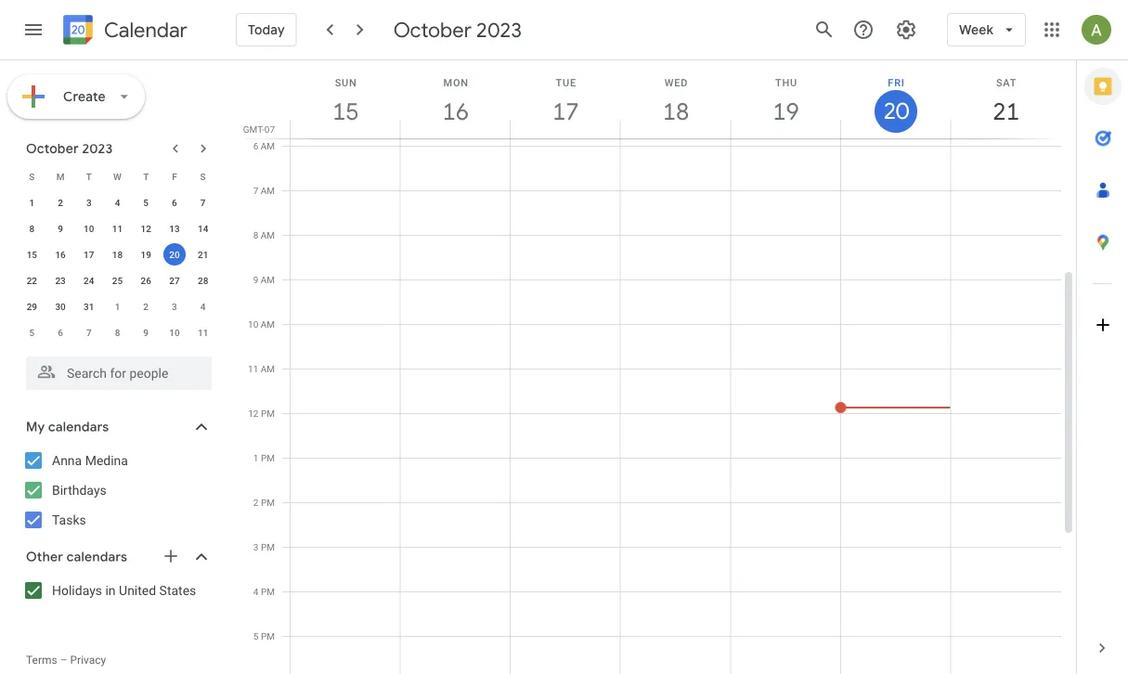 Task type: locate. For each thing, give the bounding box(es) containing it.
6 down 30 element
[[58, 327, 63, 338]]

2 vertical spatial 9
[[143, 327, 149, 338]]

6 down gmt-
[[253, 140, 258, 151]]

2 vertical spatial 6
[[58, 327, 63, 338]]

october up m
[[26, 140, 79, 157]]

10 for november 10 element
[[169, 327, 180, 338]]

4
[[115, 197, 120, 208], [200, 301, 206, 312], [253, 586, 259, 597]]

12 down 11 am
[[248, 408, 259, 419]]

1 vertical spatial 16
[[55, 249, 66, 260]]

20 inside column header
[[882, 97, 908, 126]]

6 for november 6 element
[[58, 327, 63, 338]]

0 horizontal spatial 12
[[141, 223, 151, 234]]

1 vertical spatial 21
[[198, 249, 208, 260]]

8 down 7 am at the top left of the page
[[253, 229, 258, 241]]

1 vertical spatial 6
[[172, 197, 177, 208]]

am for 7 am
[[261, 185, 275, 196]]

21 inside column header
[[992, 96, 1018, 127]]

add other calendars image
[[162, 547, 180, 566]]

1 horizontal spatial 21
[[992, 96, 1018, 127]]

s
[[29, 171, 35, 182], [200, 171, 206, 182]]

0 vertical spatial 4
[[115, 197, 120, 208]]

19 element
[[135, 243, 157, 266]]

row up 18 element
[[18, 215, 217, 241]]

2023 up 16 column header
[[476, 17, 522, 43]]

calendars up the anna medina
[[48, 419, 109, 436]]

18 element
[[106, 243, 129, 266]]

26 element
[[135, 269, 157, 292]]

20
[[882, 97, 908, 126], [169, 249, 180, 260]]

calendar element
[[59, 11, 187, 52]]

pm for 1 pm
[[261, 452, 275, 463]]

row down 18 element
[[18, 267, 217, 293]]

1 am from the top
[[261, 140, 275, 151]]

18
[[662, 96, 688, 127], [112, 249, 123, 260]]

1 s from the left
[[29, 171, 35, 182]]

0 horizontal spatial t
[[86, 171, 92, 182]]

0 horizontal spatial 8
[[29, 223, 35, 234]]

october 2023 up mon
[[393, 17, 522, 43]]

thu
[[775, 77, 798, 88]]

november 5 element
[[21, 321, 43, 344]]

2
[[58, 197, 63, 208], [143, 301, 149, 312], [253, 497, 259, 508]]

2 inside grid
[[253, 497, 259, 508]]

3 am from the top
[[261, 229, 275, 241]]

1 horizontal spatial t
[[143, 171, 149, 182]]

5 up 12 element
[[143, 197, 149, 208]]

0 vertical spatial october
[[393, 17, 472, 43]]

november 2 element
[[135, 295, 157, 318]]

8
[[29, 223, 35, 234], [253, 229, 258, 241], [115, 327, 120, 338]]

am down 07
[[261, 140, 275, 151]]

9 for november 9 element
[[143, 327, 149, 338]]

21 down sat
[[992, 96, 1018, 127]]

1 horizontal spatial 16
[[441, 96, 468, 127]]

3 up november 10 element
[[172, 301, 177, 312]]

4 inside grid
[[253, 586, 259, 597]]

7 up 14 element
[[200, 197, 206, 208]]

1 vertical spatial 19
[[141, 249, 151, 260]]

31
[[84, 301, 94, 312]]

am down 9 am at the left of the page
[[261, 319, 275, 330]]

12 element
[[135, 217, 157, 240]]

1 horizontal spatial 11
[[198, 327, 208, 338]]

pm up 2 pm
[[261, 452, 275, 463]]

0 horizontal spatial 7
[[86, 327, 92, 338]]

1 up 15 element
[[29, 197, 35, 208]]

0 vertical spatial 2
[[58, 197, 63, 208]]

19 link
[[765, 90, 807, 133]]

21 link
[[985, 90, 1028, 133]]

wed 18
[[662, 77, 688, 127]]

s left m
[[29, 171, 35, 182]]

28
[[198, 275, 208, 286]]

t
[[86, 171, 92, 182], [143, 171, 149, 182]]

0 horizontal spatial 2
[[58, 197, 63, 208]]

3 down 2 pm
[[253, 541, 259, 553]]

2 row from the top
[[18, 189, 217, 215]]

s right f
[[200, 171, 206, 182]]

11 down 10 am
[[248, 363, 258, 374]]

create
[[63, 88, 106, 105]]

10
[[84, 223, 94, 234], [248, 319, 258, 330], [169, 327, 180, 338]]

0 horizontal spatial 18
[[112, 249, 123, 260]]

4 pm
[[253, 586, 275, 597]]

20 down 13
[[169, 249, 180, 260]]

today
[[248, 21, 285, 38]]

0 vertical spatial 3
[[86, 197, 92, 208]]

9 down november 2 element
[[143, 327, 149, 338]]

27
[[169, 275, 180, 286]]

2 vertical spatial 11
[[248, 363, 258, 374]]

row group
[[18, 189, 217, 345]]

2 vertical spatial 5
[[253, 631, 259, 642]]

calendar
[[104, 17, 187, 43]]

5 down 29 element
[[29, 327, 35, 338]]

1 up the november 8 element
[[115, 301, 120, 312]]

row up the november 8 element
[[18, 293, 217, 319]]

pm for 2 pm
[[261, 497, 275, 508]]

october 2023 grid
[[18, 163, 217, 345]]

row
[[18, 163, 217, 189], [18, 189, 217, 215], [18, 215, 217, 241], [18, 241, 217, 267], [18, 267, 217, 293], [18, 293, 217, 319], [18, 319, 217, 345]]

november 11 element
[[192, 321, 214, 344]]

grid
[[238, 60, 1076, 674]]

12 for 12 pm
[[248, 408, 259, 419]]

23
[[55, 275, 66, 286]]

1 down 12 pm
[[253, 452, 259, 463]]

october
[[393, 17, 472, 43], [26, 140, 79, 157]]

1 horizontal spatial 3
[[172, 301, 177, 312]]

t right m
[[86, 171, 92, 182]]

15 inside row
[[27, 249, 37, 260]]

16 up 23
[[55, 249, 66, 260]]

1 horizontal spatial 7
[[200, 197, 206, 208]]

0 vertical spatial 7
[[253, 185, 258, 196]]

10 up 11 am
[[248, 319, 258, 330]]

0 vertical spatial 11
[[112, 223, 123, 234]]

12 pm
[[248, 408, 275, 419]]

19
[[772, 96, 798, 127], [141, 249, 151, 260]]

sat
[[996, 77, 1017, 88]]

None search field
[[0, 349, 230, 390]]

0 vertical spatial 17
[[551, 96, 578, 127]]

6 inside grid
[[253, 140, 258, 151]]

19 column header
[[730, 60, 841, 138]]

4 down 28 element
[[200, 301, 206, 312]]

16 inside row
[[55, 249, 66, 260]]

07
[[264, 124, 275, 135]]

19 up 26
[[141, 249, 151, 260]]

2 horizontal spatial 7
[[253, 185, 258, 196]]

2 down 1 pm
[[253, 497, 259, 508]]

1 horizontal spatial 15
[[331, 96, 358, 127]]

1
[[29, 197, 35, 208], [115, 301, 120, 312], [253, 452, 259, 463]]

2 vertical spatial 3
[[253, 541, 259, 553]]

0 horizontal spatial 9
[[58, 223, 63, 234]]

7
[[253, 185, 258, 196], [200, 197, 206, 208], [86, 327, 92, 338]]

1 vertical spatial calendars
[[67, 549, 127, 566]]

1 horizontal spatial 8
[[115, 327, 120, 338]]

calendars for my calendars
[[48, 419, 109, 436]]

row down november 1 element at the top of the page
[[18, 319, 217, 345]]

2 vertical spatial 2
[[253, 497, 259, 508]]

5
[[143, 197, 149, 208], [29, 327, 35, 338], [253, 631, 259, 642]]

5 pm from the top
[[261, 586, 275, 597]]

17 down tue
[[551, 96, 578, 127]]

24
[[84, 275, 94, 286]]

6 up 13 element
[[172, 197, 177, 208]]

sun
[[335, 77, 357, 88]]

–
[[60, 654, 67, 667]]

2 horizontal spatial 6
[[253, 140, 258, 151]]

calendars for other calendars
[[67, 549, 127, 566]]

9
[[58, 223, 63, 234], [253, 274, 258, 285], [143, 327, 149, 338]]

pm down 4 pm
[[261, 631, 275, 642]]

1 vertical spatial 9
[[253, 274, 258, 285]]

2 horizontal spatial 3
[[253, 541, 259, 553]]

10 for the '10' element
[[84, 223, 94, 234]]

0 horizontal spatial 17
[[84, 249, 94, 260]]

11 inside grid
[[248, 363, 258, 374]]

pm up 5 pm
[[261, 586, 275, 597]]

26
[[141, 275, 151, 286]]

0 horizontal spatial 21
[[198, 249, 208, 260]]

1 horizontal spatial 19
[[772, 96, 798, 127]]

row up the 11 element on the top left
[[18, 163, 217, 189]]

0 vertical spatial 16
[[441, 96, 468, 127]]

1 vertical spatial 17
[[84, 249, 94, 260]]

4 for 4 pm
[[253, 586, 259, 597]]

16 inside mon 16
[[441, 96, 468, 127]]

18 down wed
[[662, 96, 688, 127]]

1 horizontal spatial 10
[[169, 327, 180, 338]]

1 horizontal spatial 9
[[143, 327, 149, 338]]

2 pm from the top
[[261, 452, 275, 463]]

november 1 element
[[106, 295, 129, 318]]

1 horizontal spatial october
[[393, 17, 472, 43]]

1 horizontal spatial 12
[[248, 408, 259, 419]]

10 for 10 am
[[248, 319, 258, 330]]

november 6 element
[[49, 321, 72, 344]]

fri 20
[[882, 77, 908, 126]]

1 horizontal spatial 17
[[551, 96, 578, 127]]

12 inside grid
[[248, 408, 259, 419]]

anna
[[52, 453, 82, 468]]

19 down thu
[[772, 96, 798, 127]]

14
[[198, 223, 208, 234]]

1 horizontal spatial 1
[[115, 301, 120, 312]]

0 horizontal spatial 16
[[55, 249, 66, 260]]

november 8 element
[[106, 321, 129, 344]]

2 down 26 element
[[143, 301, 149, 312]]

grid containing 15
[[238, 60, 1076, 674]]

1 horizontal spatial 2
[[143, 301, 149, 312]]

13 element
[[163, 217, 186, 240]]

2 s from the left
[[200, 171, 206, 182]]

row containing 1
[[18, 189, 217, 215]]

calendars
[[48, 419, 109, 436], [67, 549, 127, 566]]

1 horizontal spatial 18
[[662, 96, 688, 127]]

10 up 17 element
[[84, 223, 94, 234]]

am
[[261, 140, 275, 151], [261, 185, 275, 196], [261, 229, 275, 241], [261, 274, 275, 285], [261, 319, 275, 330], [261, 363, 275, 374]]

23 element
[[49, 269, 72, 292]]

2 horizontal spatial 5
[[253, 631, 259, 642]]

2 am from the top
[[261, 185, 275, 196]]

states
[[159, 583, 196, 598]]

0 vertical spatial 19
[[772, 96, 798, 127]]

12
[[141, 223, 151, 234], [248, 408, 259, 419]]

1 row from the top
[[18, 163, 217, 189]]

0 horizontal spatial s
[[29, 171, 35, 182]]

15 up 22
[[27, 249, 37, 260]]

pm up 4 pm
[[261, 541, 275, 553]]

calendars up in
[[67, 549, 127, 566]]

row containing 15
[[18, 241, 217, 267]]

6 pm from the top
[[261, 631, 275, 642]]

0 horizontal spatial 4
[[115, 197, 120, 208]]

28 element
[[192, 269, 214, 292]]

1 vertical spatial 5
[[29, 327, 35, 338]]

0 horizontal spatial 15
[[27, 249, 37, 260]]

20 inside cell
[[169, 249, 180, 260]]

5 am from the top
[[261, 319, 275, 330]]

25
[[112, 275, 123, 286]]

3 pm
[[253, 541, 275, 553]]

0 horizontal spatial 3
[[86, 197, 92, 208]]

16 link
[[434, 90, 477, 133]]

november 4 element
[[192, 295, 214, 318]]

17 inside column header
[[551, 96, 578, 127]]

2 horizontal spatial 9
[[253, 274, 258, 285]]

5 down 4 pm
[[253, 631, 259, 642]]

0 vertical spatial 20
[[882, 97, 908, 126]]

2 down m
[[58, 197, 63, 208]]

anna medina
[[52, 453, 128, 468]]

2 t from the left
[[143, 171, 149, 182]]

3 up the '10' element
[[86, 197, 92, 208]]

27 element
[[163, 269, 186, 292]]

row group containing 1
[[18, 189, 217, 345]]

20 down fri
[[882, 97, 908, 126]]

october 2023 up m
[[26, 140, 113, 157]]

17 inside row
[[84, 249, 94, 260]]

1 vertical spatial 3
[[172, 301, 177, 312]]

1 vertical spatial 1
[[115, 301, 120, 312]]

21 down 14 at the left of page
[[198, 249, 208, 260]]

16 down mon
[[441, 96, 468, 127]]

w
[[113, 171, 122, 182]]

2 horizontal spatial 2
[[253, 497, 259, 508]]

november 9 element
[[135, 321, 157, 344]]

pm up 1 pm
[[261, 408, 275, 419]]

1 vertical spatial 2
[[143, 301, 149, 312]]

1 vertical spatial 11
[[198, 327, 208, 338]]

2 for 2 pm
[[253, 497, 259, 508]]

15
[[331, 96, 358, 127], [27, 249, 37, 260]]

row containing 22
[[18, 267, 217, 293]]

9 up 16 element
[[58, 223, 63, 234]]

1 horizontal spatial 6
[[172, 197, 177, 208]]

2 horizontal spatial 1
[[253, 452, 259, 463]]

2 vertical spatial 4
[[253, 586, 259, 597]]

0 horizontal spatial 20
[[169, 249, 180, 260]]

6 am from the top
[[261, 363, 275, 374]]

0 vertical spatial 6
[[253, 140, 258, 151]]

16
[[441, 96, 468, 127], [55, 249, 66, 260]]

21 element
[[192, 243, 214, 266]]

11 up 18 element
[[112, 223, 123, 234]]

11 down november 4 element at the left
[[198, 327, 208, 338]]

6
[[253, 140, 258, 151], [172, 197, 177, 208], [58, 327, 63, 338]]

0 horizontal spatial october 2023
[[26, 140, 113, 157]]

1 vertical spatial 12
[[248, 408, 259, 419]]

15 link
[[324, 90, 367, 133]]

7 down 31 element
[[86, 327, 92, 338]]

4 row from the top
[[18, 241, 217, 267]]

2 vertical spatial 1
[[253, 452, 259, 463]]

4 pm from the top
[[261, 541, 275, 553]]

row down the 11 element on the top left
[[18, 241, 217, 267]]

9 for 9 am
[[253, 274, 258, 285]]

3
[[86, 197, 92, 208], [172, 301, 177, 312], [253, 541, 259, 553]]

2 horizontal spatial 4
[[253, 586, 259, 597]]

1 horizontal spatial 5
[[143, 197, 149, 208]]

18 inside wed 18
[[662, 96, 688, 127]]

1 pm
[[253, 452, 275, 463]]

10 down november 3 element
[[169, 327, 180, 338]]

pm up 3 pm
[[261, 497, 275, 508]]

20 column header
[[840, 60, 951, 138]]

1 for november 1 element at the top of the page
[[115, 301, 120, 312]]

sun 15
[[331, 77, 358, 127]]

am up 8 am
[[261, 185, 275, 196]]

0 horizontal spatial 11
[[112, 223, 123, 234]]

0 vertical spatial 1
[[29, 197, 35, 208]]

am down 8 am
[[261, 274, 275, 285]]

8 for 8 am
[[253, 229, 258, 241]]

18 up 25
[[112, 249, 123, 260]]

4 for november 4 element at the left
[[200, 301, 206, 312]]

9 inside november 9 element
[[143, 327, 149, 338]]

11
[[112, 223, 123, 234], [198, 327, 208, 338], [248, 363, 258, 374]]

pm
[[261, 408, 275, 419], [261, 452, 275, 463], [261, 497, 275, 508], [261, 541, 275, 553], [261, 586, 275, 597], [261, 631, 275, 642]]

29 element
[[21, 295, 43, 318]]

week button
[[947, 7, 1026, 52]]

1 pm from the top
[[261, 408, 275, 419]]

2023 down create
[[82, 140, 113, 157]]

1 vertical spatial 18
[[112, 249, 123, 260]]

5 row from the top
[[18, 267, 217, 293]]

9 up 10 am
[[253, 274, 258, 285]]

3 pm from the top
[[261, 497, 275, 508]]

12 inside row
[[141, 223, 151, 234]]

1 vertical spatial 4
[[200, 301, 206, 312]]

15 inside column header
[[331, 96, 358, 127]]

7 row from the top
[[18, 319, 217, 345]]

0 vertical spatial calendars
[[48, 419, 109, 436]]

5 inside november 5 element
[[29, 327, 35, 338]]

0 vertical spatial 18
[[662, 96, 688, 127]]

1 vertical spatial 15
[[27, 249, 37, 260]]

29
[[27, 301, 37, 312]]

12 up 19 element
[[141, 223, 151, 234]]

3 row from the top
[[18, 215, 217, 241]]

0 horizontal spatial 5
[[29, 327, 35, 338]]

22 element
[[21, 269, 43, 292]]

1 horizontal spatial 4
[[200, 301, 206, 312]]

0 horizontal spatial 10
[[84, 223, 94, 234]]

am up 12 pm
[[261, 363, 275, 374]]

7 for 7 am
[[253, 185, 258, 196]]

2023
[[476, 17, 522, 43], [82, 140, 113, 157]]

15 down sun
[[331, 96, 358, 127]]

am up 9 am at the left of the page
[[261, 229, 275, 241]]

sat 21
[[992, 77, 1018, 127]]

3 inside grid
[[253, 541, 259, 553]]

t left f
[[143, 171, 149, 182]]

tasks
[[52, 512, 86, 527]]

1 horizontal spatial 2023
[[476, 17, 522, 43]]

other
[[26, 549, 63, 566]]

17 up 24
[[84, 249, 94, 260]]

2 pm
[[253, 497, 275, 508]]

8 up 15 element
[[29, 223, 35, 234]]

8 down november 1 element at the top of the page
[[115, 327, 120, 338]]

7 down 6 am
[[253, 185, 258, 196]]

0 horizontal spatial 6
[[58, 327, 63, 338]]

row down w
[[18, 189, 217, 215]]

2 inside november 2 element
[[143, 301, 149, 312]]

tab list
[[1077, 60, 1128, 622]]

1 vertical spatial 2023
[[82, 140, 113, 157]]

6 row from the top
[[18, 293, 217, 319]]

17
[[551, 96, 578, 127], [84, 249, 94, 260]]

4 up the 11 element on the top left
[[115, 197, 120, 208]]

1 vertical spatial october 2023
[[26, 140, 113, 157]]

1 horizontal spatial s
[[200, 171, 206, 182]]

1 vertical spatial october
[[26, 140, 79, 157]]

4 am from the top
[[261, 274, 275, 285]]

1 vertical spatial 20
[[169, 249, 180, 260]]

october up mon
[[393, 17, 472, 43]]

4 down 3 pm
[[253, 586, 259, 597]]

5 for 5 pm
[[253, 631, 259, 642]]

18 column header
[[620, 60, 731, 138]]

1 horizontal spatial 20
[[882, 97, 908, 126]]



Task type: describe. For each thing, give the bounding box(es) containing it.
15 column header
[[290, 60, 401, 138]]

main drawer image
[[22, 19, 45, 41]]

november 10 element
[[163, 321, 186, 344]]

3 for november 3 element
[[172, 301, 177, 312]]

13
[[169, 223, 180, 234]]

0 vertical spatial 9
[[58, 223, 63, 234]]

m
[[56, 171, 64, 182]]

pm for 5 pm
[[261, 631, 275, 642]]

wed
[[665, 77, 688, 88]]

fri
[[888, 77, 905, 88]]

1 vertical spatial 7
[[200, 197, 206, 208]]

10 element
[[78, 217, 100, 240]]

0 horizontal spatial october
[[26, 140, 79, 157]]

privacy link
[[70, 654, 106, 667]]

in
[[105, 583, 116, 598]]

8 for the november 8 element
[[115, 327, 120, 338]]

pm for 3 pm
[[261, 541, 275, 553]]

am for 8 am
[[261, 229, 275, 241]]

3 for 3 pm
[[253, 541, 259, 553]]

1 t from the left
[[86, 171, 92, 182]]

0 horizontal spatial 1
[[29, 197, 35, 208]]

9 am
[[253, 274, 275, 285]]

today button
[[236, 7, 297, 52]]

11 element
[[106, 217, 129, 240]]

19 inside 19 element
[[141, 249, 151, 260]]

5 for november 5 element
[[29, 327, 35, 338]]

2 for november 2 element
[[143, 301, 149, 312]]

pm for 12 pm
[[261, 408, 275, 419]]

16 column header
[[400, 60, 511, 138]]

11 for november 11 element
[[198, 327, 208, 338]]

holidays in united states
[[52, 583, 196, 598]]

privacy
[[70, 654, 106, 667]]

17 column header
[[510, 60, 621, 138]]

tue
[[556, 77, 577, 88]]

row containing 5
[[18, 319, 217, 345]]

terms – privacy
[[26, 654, 106, 667]]

18 inside row
[[112, 249, 123, 260]]

16 element
[[49, 243, 72, 266]]

gmt-
[[243, 124, 264, 135]]

mon
[[443, 77, 469, 88]]

terms
[[26, 654, 57, 667]]

my calendars list
[[4, 446, 230, 535]]

18 link
[[655, 90, 697, 133]]

thu 19
[[772, 77, 798, 127]]

week
[[959, 21, 994, 38]]

14 element
[[192, 217, 214, 240]]

am for 9 am
[[261, 274, 275, 285]]

holidays
[[52, 583, 102, 598]]

birthdays
[[52, 482, 107, 498]]

1 horizontal spatial october 2023
[[393, 17, 522, 43]]

25 element
[[106, 269, 129, 292]]

row containing 29
[[18, 293, 217, 319]]

5 pm
[[253, 631, 275, 642]]

6 am
[[253, 140, 275, 151]]

30
[[55, 301, 66, 312]]

gmt-07
[[243, 124, 275, 135]]

8 am
[[253, 229, 275, 241]]

am for 6 am
[[261, 140, 275, 151]]

11 am
[[248, 363, 275, 374]]

0 horizontal spatial 2023
[[82, 140, 113, 157]]

17 link
[[545, 90, 587, 133]]

united
[[119, 583, 156, 598]]

my calendars
[[26, 419, 109, 436]]

am for 11 am
[[261, 363, 275, 374]]

1 for 1 pm
[[253, 452, 259, 463]]

other calendars button
[[4, 542, 230, 572]]

11 for 11 am
[[248, 363, 258, 374]]

24 element
[[78, 269, 100, 292]]

mon 16
[[441, 77, 469, 127]]

11 for the 11 element on the top left
[[112, 223, 123, 234]]

7 for november 7 element
[[86, 327, 92, 338]]

21 inside october 2023 grid
[[198, 249, 208, 260]]

20 cell
[[160, 241, 189, 267]]

Search for people text field
[[37, 357, 201, 390]]

my
[[26, 419, 45, 436]]

6 for 6 am
[[253, 140, 258, 151]]

7 am
[[253, 185, 275, 196]]

create button
[[7, 74, 145, 119]]

pm for 4 pm
[[261, 586, 275, 597]]

21 column header
[[950, 60, 1061, 138]]

calendar heading
[[100, 17, 187, 43]]

my calendars button
[[4, 412, 230, 442]]

november 3 element
[[163, 295, 186, 318]]

31 element
[[78, 295, 100, 318]]

terms link
[[26, 654, 57, 667]]

f
[[172, 171, 177, 182]]

row containing s
[[18, 163, 217, 189]]

am for 10 am
[[261, 319, 275, 330]]

22
[[27, 275, 37, 286]]

other calendars
[[26, 549, 127, 566]]

15 element
[[21, 243, 43, 266]]

20 link
[[875, 90, 918, 133]]

12 for 12
[[141, 223, 151, 234]]

settings menu image
[[895, 19, 918, 41]]

10 am
[[248, 319, 275, 330]]

november 7 element
[[78, 321, 100, 344]]

19 inside the 19 column header
[[772, 96, 798, 127]]

row containing 8
[[18, 215, 217, 241]]

0 vertical spatial 5
[[143, 197, 149, 208]]

medina
[[85, 453, 128, 468]]

tue 17
[[551, 77, 578, 127]]

20, today element
[[163, 243, 186, 266]]

17 element
[[78, 243, 100, 266]]

30 element
[[49, 295, 72, 318]]



Task type: vqa. For each thing, say whether or not it's contained in the screenshot.


